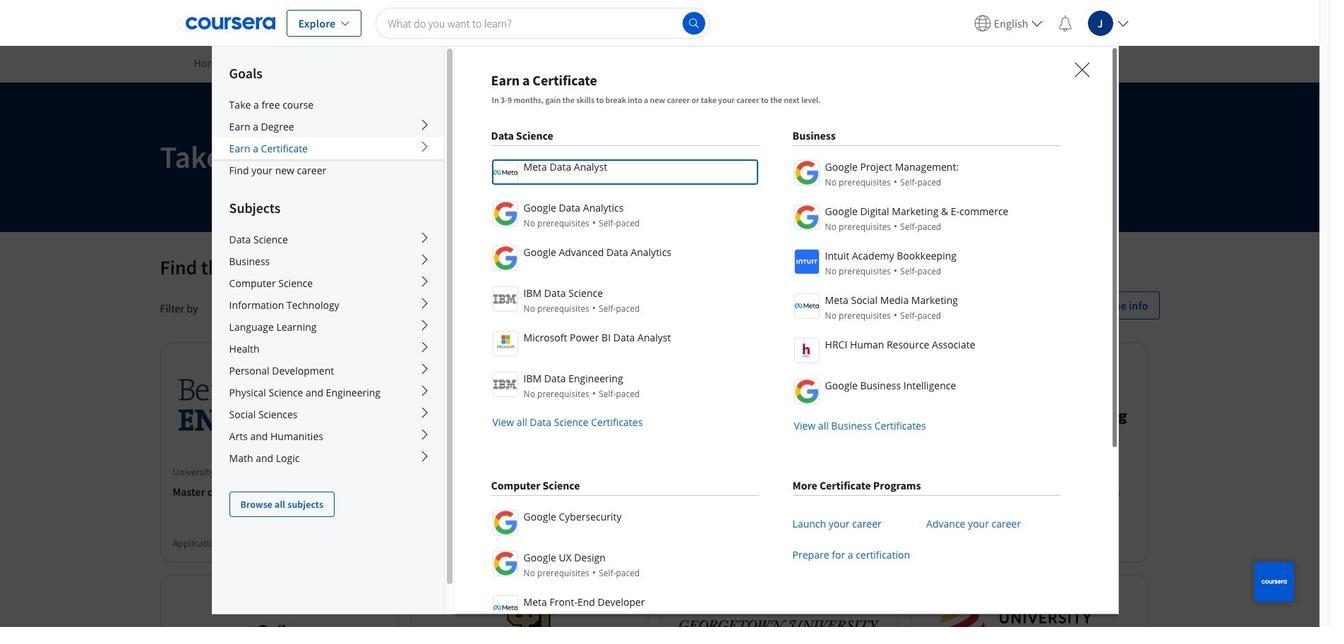 Task type: locate. For each thing, give the bounding box(es) containing it.
None search field
[[376, 7, 710, 38]]

What do you want to learn? text field
[[376, 7, 710, 38]]

group
[[212, 46, 1119, 628]]

partnername logo image
[[493, 160, 518, 186], [794, 160, 820, 186], [493, 201, 518, 227], [794, 205, 820, 230], [493, 246, 518, 271], [794, 249, 820, 275], [493, 287, 518, 312], [794, 294, 820, 319], [493, 331, 518, 357], [794, 338, 820, 364], [493, 372, 518, 398], [794, 379, 820, 405], [493, 511, 518, 536], [493, 552, 518, 577], [493, 596, 518, 621]]

list
[[491, 159, 759, 430], [793, 159, 1060, 434], [491, 509, 759, 628], [793, 509, 1060, 571]]

list item
[[491, 415, 759, 430], [793, 419, 1060, 434]]

coursera image
[[185, 12, 275, 34]]

0 horizontal spatial list item
[[491, 415, 759, 430]]



Task type: vqa. For each thing, say whether or not it's contained in the screenshot.
'previous testimonial' element
no



Task type: describe. For each thing, give the bounding box(es) containing it.
1 horizontal spatial list item
[[793, 419, 1060, 434]]

explore menu element
[[212, 47, 444, 518]]



